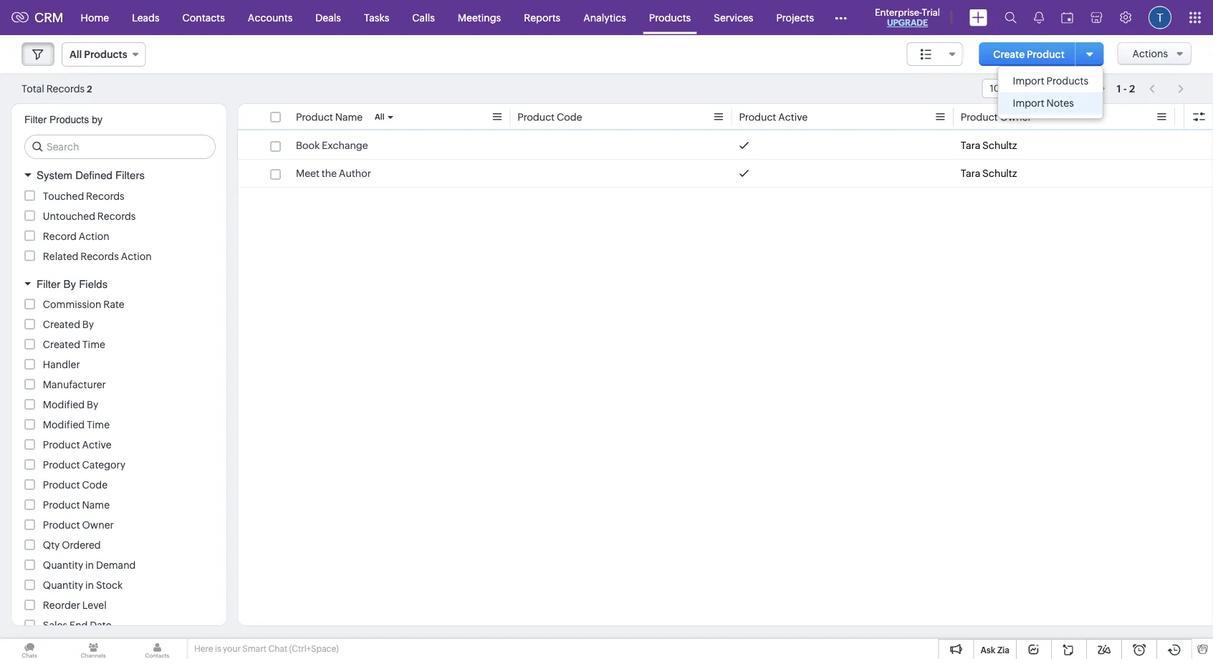 Task type: vqa. For each thing, say whether or not it's contained in the screenshot.
first The Modified from the bottom
yes



Task type: locate. For each thing, give the bounding box(es) containing it.
records up filter products by
[[46, 83, 85, 94]]

2 vertical spatial by
[[87, 399, 98, 411]]

2 inside 'total records 2'
[[87, 83, 92, 94]]

0 vertical spatial by
[[63, 278, 76, 290]]

1 vertical spatial modified
[[43, 419, 85, 431]]

smart
[[242, 644, 267, 654]]

modified by
[[43, 399, 98, 411]]

upgrade
[[887, 18, 928, 28]]

filter by fields
[[37, 278, 108, 290]]

0 horizontal spatial product name
[[43, 499, 110, 511]]

system
[[37, 169, 72, 182]]

product name up qty ordered
[[43, 499, 110, 511]]

leads
[[132, 12, 160, 23]]

owner
[[1000, 111, 1032, 123], [82, 520, 114, 531]]

by for filter
[[63, 278, 76, 290]]

time down modified by
[[87, 419, 110, 431]]

0 horizontal spatial name
[[82, 499, 110, 511]]

filter for filter by fields
[[37, 278, 60, 290]]

1 horizontal spatial owner
[[1000, 111, 1032, 123]]

1 created from the top
[[43, 319, 80, 330]]

0 vertical spatial in
[[85, 560, 94, 571]]

1 vertical spatial all
[[375, 113, 385, 121]]

here
[[194, 644, 213, 654]]

1 vertical spatial in
[[85, 580, 94, 591]]

fields
[[79, 278, 108, 290]]

10 records per page
[[990, 83, 1077, 94]]

products down "home" link
[[84, 49, 127, 60]]

records right 10
[[1002, 83, 1038, 94]]

profile element
[[1140, 0, 1180, 35]]

10
[[990, 83, 1000, 94]]

records inside field
[[1002, 83, 1038, 94]]

page
[[1056, 83, 1077, 94]]

1 modified from the top
[[43, 399, 85, 411]]

1 horizontal spatial product owner
[[961, 111, 1032, 123]]

2 for total records 2
[[87, 83, 92, 94]]

quantity for quantity in demand
[[43, 560, 83, 571]]

1 vertical spatial product code
[[43, 479, 108, 491]]

0 horizontal spatial product code
[[43, 479, 108, 491]]

records up fields
[[80, 250, 119, 262]]

products left by at the top left of page
[[49, 114, 89, 125]]

1 vertical spatial schultz
[[983, 168, 1017, 179]]

products left services
[[649, 12, 691, 23]]

products inside field
[[84, 49, 127, 60]]

0 vertical spatial product active
[[739, 111, 808, 123]]

0 vertical spatial created
[[43, 319, 80, 330]]

by up commission
[[63, 278, 76, 290]]

1 vertical spatial product name
[[43, 499, 110, 511]]

reports
[[524, 12, 561, 23]]

code
[[557, 111, 582, 123], [82, 479, 108, 491]]

2 quantity from the top
[[43, 580, 83, 591]]

modified down manufacturer
[[43, 399, 85, 411]]

created up the handler
[[43, 339, 80, 350]]

services link
[[702, 0, 765, 35]]

0 vertical spatial name
[[335, 111, 363, 123]]

2 schultz from the top
[[983, 168, 1017, 179]]

quantity
[[43, 560, 83, 571], [43, 580, 83, 591]]

records for untouched
[[97, 210, 136, 222]]

in left stock
[[85, 580, 94, 591]]

1 vertical spatial filter
[[37, 278, 60, 290]]

0 vertical spatial action
[[79, 230, 109, 242]]

0 horizontal spatial all
[[70, 49, 82, 60]]

0 vertical spatial quantity
[[43, 560, 83, 571]]

0 horizontal spatial code
[[82, 479, 108, 491]]

filter
[[24, 114, 47, 125], [37, 278, 60, 290]]

2 import from the top
[[1013, 97, 1045, 109]]

import products
[[1013, 75, 1089, 87]]

product owner down 10
[[961, 111, 1032, 123]]

0 horizontal spatial 2
[[87, 83, 92, 94]]

0 vertical spatial product owner
[[961, 111, 1032, 123]]

0 vertical spatial filter
[[24, 114, 47, 125]]

tara schultz for book exchange
[[961, 140, 1017, 151]]

home link
[[69, 0, 120, 35]]

product inside button
[[1027, 48, 1065, 60]]

modified time
[[43, 419, 110, 431]]

2 tara schultz from the top
[[961, 168, 1017, 179]]

0 vertical spatial product name
[[296, 111, 363, 123]]

product owner
[[961, 111, 1032, 123], [43, 520, 114, 531]]

1 horizontal spatial name
[[335, 111, 363, 123]]

1 vertical spatial product owner
[[43, 520, 114, 531]]

time for modified time
[[87, 419, 110, 431]]

0 vertical spatial modified
[[43, 399, 85, 411]]

active
[[778, 111, 808, 123], [82, 439, 112, 451]]

None field
[[907, 42, 963, 66]]

meetings link
[[446, 0, 513, 35]]

0 vertical spatial active
[[778, 111, 808, 123]]

action up related records action at the left top of the page
[[79, 230, 109, 242]]

modified down modified by
[[43, 419, 85, 431]]

1 vertical spatial import
[[1013, 97, 1045, 109]]

1 vertical spatial time
[[87, 419, 110, 431]]

1 horizontal spatial all
[[375, 113, 385, 121]]

deals
[[316, 12, 341, 23]]

modified
[[43, 399, 85, 411], [43, 419, 85, 431]]

category
[[82, 459, 125, 471]]

1 tara from the top
[[961, 140, 981, 151]]

1 quantity from the top
[[43, 560, 83, 571]]

0 horizontal spatial owner
[[82, 520, 114, 531]]

1 vertical spatial code
[[82, 479, 108, 491]]

channels image
[[64, 639, 123, 659]]

navigation
[[1142, 78, 1192, 99]]

1 tara schultz from the top
[[961, 140, 1017, 151]]

0 vertical spatial schultz
[[983, 140, 1017, 151]]

1 horizontal spatial product active
[[739, 111, 808, 123]]

records for related
[[80, 250, 119, 262]]

time down "created by"
[[82, 339, 105, 350]]

crm
[[34, 10, 63, 25]]

products up notes
[[1047, 75, 1089, 87]]

filter down related
[[37, 278, 60, 290]]

by down commission rate
[[82, 319, 94, 330]]

1 vertical spatial quantity
[[43, 580, 83, 591]]

2 up by at the top left of page
[[87, 83, 92, 94]]

filter inside dropdown button
[[37, 278, 60, 290]]

All Products field
[[62, 42, 146, 67]]

0 vertical spatial tara schultz
[[961, 140, 1017, 151]]

2 tara from the top
[[961, 168, 981, 179]]

services
[[714, 12, 753, 23]]

crm link
[[11, 10, 63, 25]]

0 vertical spatial product code
[[518, 111, 582, 123]]

quantity up reorder
[[43, 580, 83, 591]]

tara schultz
[[961, 140, 1017, 151], [961, 168, 1017, 179]]

1 vertical spatial tara schultz
[[961, 168, 1017, 179]]

2 created from the top
[[43, 339, 80, 350]]

0 vertical spatial time
[[82, 339, 105, 350]]

(ctrl+space)
[[289, 644, 339, 654]]

Other Modules field
[[826, 6, 856, 29]]

1 in from the top
[[85, 560, 94, 571]]

2 right -
[[1129, 83, 1135, 94]]

row group containing book exchange
[[238, 132, 1213, 188]]

stock
[[96, 580, 123, 591]]

schultz
[[983, 140, 1017, 151], [983, 168, 1017, 179]]

import notes
[[1013, 97, 1074, 109]]

10 Records Per Page field
[[982, 79, 1096, 98]]

row group
[[238, 132, 1213, 188]]

0 vertical spatial owner
[[1000, 111, 1032, 123]]

products for filter products by
[[49, 114, 89, 125]]

sales
[[43, 620, 67, 631]]

1 horizontal spatial code
[[557, 111, 582, 123]]

calls
[[412, 12, 435, 23]]

2 modified from the top
[[43, 419, 85, 431]]

products link
[[638, 0, 702, 35]]

product owner up ordered at the bottom of page
[[43, 520, 114, 531]]

1 vertical spatial tara
[[961, 168, 981, 179]]

2 in from the top
[[85, 580, 94, 591]]

owner up ordered at the bottom of page
[[82, 520, 114, 531]]

1 vertical spatial by
[[82, 319, 94, 330]]

qty
[[43, 540, 60, 551]]

records
[[46, 83, 85, 94], [1002, 83, 1038, 94], [86, 190, 124, 202], [97, 210, 136, 222], [80, 250, 119, 262]]

contacts
[[182, 12, 225, 23]]

0 vertical spatial code
[[557, 111, 582, 123]]

name up exchange
[[335, 111, 363, 123]]

1 vertical spatial created
[[43, 339, 80, 350]]

by inside dropdown button
[[63, 278, 76, 290]]

time for created time
[[82, 339, 105, 350]]

records down defined
[[86, 190, 124, 202]]

created down commission
[[43, 319, 80, 330]]

tara for meet the author
[[961, 168, 981, 179]]

quantity down qty ordered
[[43, 560, 83, 571]]

1 horizontal spatial product name
[[296, 111, 363, 123]]

0 horizontal spatial active
[[82, 439, 112, 451]]

chat
[[268, 644, 287, 654]]

action up filter by fields dropdown button
[[121, 250, 152, 262]]

0 vertical spatial import
[[1013, 75, 1045, 87]]

import for import notes
[[1013, 97, 1045, 109]]

ask zia
[[981, 645, 1010, 655]]

create menu image
[[970, 9, 987, 26]]

meetings
[[458, 12, 501, 23]]

product name
[[296, 111, 363, 123], [43, 499, 110, 511]]

2
[[1129, 83, 1135, 94], [87, 83, 92, 94]]

1 horizontal spatial action
[[121, 250, 152, 262]]

the
[[322, 168, 337, 179]]

in up quantity in stock
[[85, 560, 94, 571]]

level
[[82, 600, 107, 611]]

schultz for meet the author
[[983, 168, 1017, 179]]

quantity for quantity in stock
[[43, 580, 83, 591]]

created
[[43, 319, 80, 330], [43, 339, 80, 350]]

name
[[335, 111, 363, 123], [82, 499, 110, 511]]

products
[[649, 12, 691, 23], [84, 49, 127, 60], [1047, 75, 1089, 87], [49, 114, 89, 125]]

tasks link
[[352, 0, 401, 35]]

create product
[[993, 48, 1065, 60]]

in
[[85, 560, 94, 571], [85, 580, 94, 591]]

1 vertical spatial owner
[[82, 520, 114, 531]]

1 vertical spatial name
[[82, 499, 110, 511]]

analytics link
[[572, 0, 638, 35]]

meet
[[296, 168, 320, 179]]

by for modified
[[87, 399, 98, 411]]

1 import from the top
[[1013, 75, 1045, 87]]

enterprise-trial upgrade
[[875, 7, 940, 28]]

product name up the book exchange
[[296, 111, 363, 123]]

by
[[63, 278, 76, 290], [82, 319, 94, 330], [87, 399, 98, 411]]

1 horizontal spatial product code
[[518, 111, 582, 123]]

filter down total
[[24, 114, 47, 125]]

all
[[70, 49, 82, 60], [375, 113, 385, 121]]

total records 2
[[21, 83, 92, 94]]

1 schultz from the top
[[983, 140, 1017, 151]]

records down touched records
[[97, 210, 136, 222]]

rate
[[103, 299, 124, 310]]

time
[[82, 339, 105, 350], [87, 419, 110, 431]]

record
[[43, 230, 77, 242]]

owner down import notes
[[1000, 111, 1032, 123]]

0 vertical spatial all
[[70, 49, 82, 60]]

action
[[79, 230, 109, 242], [121, 250, 152, 262]]

name down the category on the bottom left of page
[[82, 499, 110, 511]]

all products
[[70, 49, 127, 60]]

0 vertical spatial tara
[[961, 140, 981, 151]]

calendar image
[[1061, 12, 1073, 23]]

1 horizontal spatial active
[[778, 111, 808, 123]]

by up modified time
[[87, 399, 98, 411]]

import
[[1013, 75, 1045, 87], [1013, 97, 1045, 109]]

1 vertical spatial product active
[[43, 439, 112, 451]]

1
[[1117, 83, 1121, 94]]

1 horizontal spatial 2
[[1129, 83, 1135, 94]]

actions
[[1132, 48, 1168, 59]]

all inside field
[[70, 49, 82, 60]]



Task type: describe. For each thing, give the bounding box(es) containing it.
manufacturer
[[43, 379, 106, 391]]

quantity in stock
[[43, 580, 123, 591]]

book exchange link
[[296, 138, 368, 153]]

filter products by
[[24, 114, 102, 125]]

tara for book exchange
[[961, 140, 981, 151]]

modified for modified by
[[43, 399, 85, 411]]

in for demand
[[85, 560, 94, 571]]

products for all products
[[84, 49, 127, 60]]

import products link
[[999, 70, 1103, 92]]

tara schultz for meet the author
[[961, 168, 1017, 179]]

modified for modified time
[[43, 419, 85, 431]]

chats image
[[0, 639, 59, 659]]

size image
[[920, 48, 932, 61]]

products for import products
[[1047, 75, 1089, 87]]

handler
[[43, 359, 80, 370]]

create
[[993, 48, 1025, 60]]

contacts image
[[128, 639, 187, 659]]

created for created time
[[43, 339, 80, 350]]

system defined filters button
[[11, 163, 226, 188]]

author
[[339, 168, 371, 179]]

enterprise-
[[875, 7, 922, 18]]

commission rate
[[43, 299, 124, 310]]

untouched records
[[43, 210, 136, 222]]

qty ordered
[[43, 540, 101, 551]]

end
[[69, 620, 88, 631]]

touched
[[43, 190, 84, 202]]

filter by fields button
[[11, 271, 226, 297]]

records for total
[[46, 83, 85, 94]]

related records action
[[43, 250, 152, 262]]

touched records
[[43, 190, 124, 202]]

book exchange
[[296, 140, 368, 151]]

analytics
[[583, 12, 626, 23]]

defined
[[75, 169, 112, 182]]

product category
[[43, 459, 125, 471]]

created time
[[43, 339, 105, 350]]

leads link
[[120, 0, 171, 35]]

filter for filter products by
[[24, 114, 47, 125]]

Search text field
[[25, 135, 215, 158]]

quantity in demand
[[43, 560, 136, 571]]

created by
[[43, 319, 94, 330]]

zia
[[997, 645, 1010, 655]]

tasks
[[364, 12, 389, 23]]

projects link
[[765, 0, 826, 35]]

0 horizontal spatial product owner
[[43, 520, 114, 531]]

meet the author link
[[296, 166, 371, 181]]

home
[[81, 12, 109, 23]]

schultz for book exchange
[[983, 140, 1017, 151]]

reorder
[[43, 600, 80, 611]]

commission
[[43, 299, 101, 310]]

ask
[[981, 645, 996, 655]]

accounts
[[248, 12, 293, 23]]

profile image
[[1149, 6, 1172, 29]]

notes
[[1047, 97, 1074, 109]]

by
[[92, 114, 102, 125]]

all for all
[[375, 113, 385, 121]]

create menu element
[[961, 0, 996, 35]]

here is your smart chat (ctrl+space)
[[194, 644, 339, 654]]

filters
[[115, 169, 145, 182]]

exchange
[[322, 140, 368, 151]]

per
[[1040, 83, 1054, 94]]

accounts link
[[236, 0, 304, 35]]

is
[[215, 644, 221, 654]]

reports link
[[513, 0, 572, 35]]

1 vertical spatial action
[[121, 250, 152, 262]]

book
[[296, 140, 320, 151]]

signals element
[[1025, 0, 1053, 35]]

your
[[223, 644, 241, 654]]

created for created by
[[43, 319, 80, 330]]

import for import products
[[1013, 75, 1045, 87]]

trial
[[922, 7, 940, 18]]

records for touched
[[86, 190, 124, 202]]

-
[[1123, 83, 1127, 94]]

untouched
[[43, 210, 95, 222]]

date
[[90, 620, 112, 631]]

import notes link
[[999, 92, 1103, 115]]

contacts link
[[171, 0, 236, 35]]

calls link
[[401, 0, 446, 35]]

1 vertical spatial active
[[82, 439, 112, 451]]

2 for 1 - 2
[[1129, 83, 1135, 94]]

0 horizontal spatial product active
[[43, 439, 112, 451]]

projects
[[776, 12, 814, 23]]

reorder level
[[43, 600, 107, 611]]

1 - 2
[[1117, 83, 1135, 94]]

signals image
[[1034, 11, 1044, 24]]

0 horizontal spatial action
[[79, 230, 109, 242]]

records for 10
[[1002, 83, 1038, 94]]

all for all products
[[70, 49, 82, 60]]

in for stock
[[85, 580, 94, 591]]

system defined filters
[[37, 169, 145, 182]]

meet the author
[[296, 168, 371, 179]]

record action
[[43, 230, 109, 242]]

search element
[[996, 0, 1025, 35]]

create product button
[[979, 42, 1079, 66]]

related
[[43, 250, 78, 262]]

deals link
[[304, 0, 352, 35]]

search image
[[1005, 11, 1017, 24]]

by for created
[[82, 319, 94, 330]]

demand
[[96, 560, 136, 571]]



